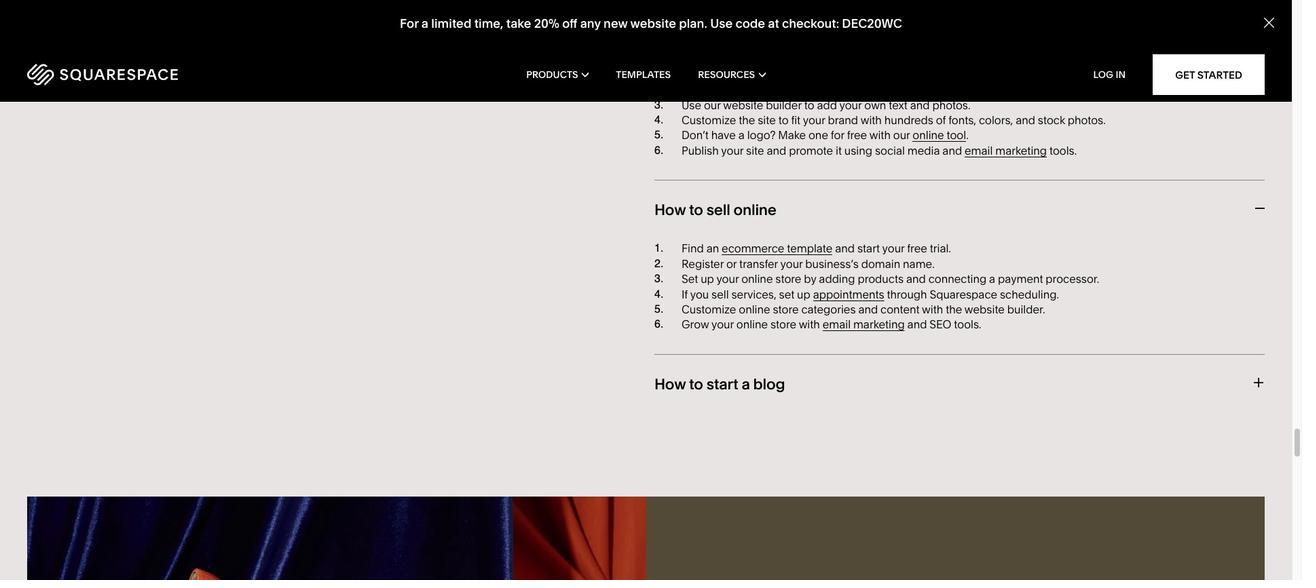Task type: describe. For each thing, give the bounding box(es) containing it.
ecommerce
[[722, 242, 785, 256]]

and down logo?
[[767, 144, 787, 157]]

to inside learn how to get started with squarespace
[[156, 2, 179, 36]]

set
[[779, 288, 795, 301]]

how to sell online button
[[655, 180, 1265, 241]]

own
[[865, 98, 886, 112]]

and down content at the right bottom
[[908, 318, 927, 332]]

resources button
[[698, 48, 766, 102]]

time,
[[474, 16, 504, 31]]

online inside use our website builder to add your own text and photos. customize the site to fit your brand with hundreds of fonts, colors, and stock photos. don't have a logo? make one for free with our online tool . publish your site and promote it using social media and email marketing tools.
[[913, 129, 944, 142]]

by
[[804, 272, 817, 286]]

seo
[[930, 318, 952, 332]]

take
[[506, 16, 531, 31]]

limited
[[431, 16, 472, 31]]

and up hundreds
[[910, 98, 930, 112]]

squarespace logo image
[[27, 64, 178, 86]]

builder.
[[1008, 303, 1045, 316]]

20%
[[534, 16, 559, 31]]

your up one
[[803, 113, 825, 127]]

your down the ecommerce template link
[[781, 257, 803, 271]]

one
[[809, 129, 828, 142]]

for
[[400, 16, 419, 31]]

at
[[768, 16, 779, 31]]

a inside find an ecommerce template and start your free trial. register or transfer your business's domain name. set up your online store by adding products and connecting a payment processor. if you sell services, set up appointments through squarespace scheduling. customize online store categories and content with the website builder. grow your online store with email marketing and seo tools.
[[989, 272, 996, 286]]

templates
[[616, 69, 671, 81]]

1 vertical spatial store
[[773, 303, 799, 316]]

plan.
[[679, 16, 707, 31]]

categories
[[802, 303, 856, 316]]

checkout:
[[782, 16, 839, 31]]

your up brand
[[840, 98, 862, 112]]

promote
[[789, 144, 833, 157]]

get
[[184, 2, 223, 36]]

any
[[580, 16, 601, 31]]

how to create a website button
[[655, 6, 1265, 67]]

templates link
[[616, 48, 671, 102]]

hundreds
[[885, 113, 934, 127]]

your down have
[[721, 144, 744, 157]]

learn
[[27, 2, 94, 36]]

scheduling.
[[1000, 288, 1059, 301]]

sell inside dropdown button
[[707, 201, 730, 219]]

learn how to get started with squarespace
[[27, 2, 365, 63]]

marketing inside find an ecommerce template and start your free trial. register or transfer your business's domain name. set up your online store by adding products and connecting a payment processor. if you sell services, set up appointments through squarespace scheduling. customize online store categories and content with the website builder. grow your online store with email marketing and seo tools.
[[854, 318, 905, 332]]

code
[[736, 16, 765, 31]]

.
[[966, 129, 969, 142]]

start inside find an ecommerce template and start your free trial. register or transfer your business's domain name. set up your online store by adding products and connecting a payment processor. if you sell services, set up appointments through squarespace scheduling. customize online store categories and content with the website builder. grow your online store with email marketing and seo tools.
[[858, 242, 880, 256]]

email marketing link for how to create a website
[[965, 144, 1047, 157]]

add
[[817, 98, 837, 112]]

of
[[936, 113, 946, 127]]

blog
[[753, 375, 785, 394]]

colors,
[[979, 113, 1013, 127]]

website inside find an ecommerce template and start your free trial. register or transfer your business's domain name. set up your online store by adding products and connecting a payment processor. if you sell services, set up appointments through squarespace scheduling. customize online store categories and content with the website builder. grow your online store with email marketing and seo tools.
[[965, 303, 1005, 316]]

for a limited time, take 20% off any new website plan. use code at checkout: dec20wc
[[400, 16, 902, 31]]

products
[[526, 69, 578, 81]]

builder
[[766, 98, 802, 112]]

for
[[831, 129, 845, 142]]

start inside dropdown button
[[707, 375, 738, 394]]

off
[[562, 16, 578, 31]]

0 vertical spatial use
[[710, 16, 733, 31]]

started
[[1198, 68, 1243, 81]]

squarespace inside learn how to get started with squarespace
[[27, 29, 185, 63]]

social
[[875, 144, 905, 157]]

it
[[836, 144, 842, 157]]

to up find
[[689, 201, 703, 219]]

create
[[707, 27, 751, 45]]

email marketing link for how to sell online
[[823, 318, 905, 332]]

0 horizontal spatial photos.
[[933, 98, 971, 112]]

online tool link
[[913, 129, 966, 142]]

to left fit
[[779, 113, 789, 127]]

tools. inside use our website builder to add your own text and photos. customize the site to fit your brand with hundreds of fonts, colors, and stock photos. don't have a logo? make one for free with our online tool . publish your site and promote it using social media and email marketing tools.
[[1050, 144, 1077, 157]]

how for how to sell online
[[655, 201, 686, 219]]

resources
[[698, 69, 755, 81]]

dec20wc
[[842, 16, 902, 31]]

squarespace logo link
[[27, 64, 275, 86]]

in
[[1116, 69, 1126, 81]]

appointments link
[[813, 288, 885, 301]]

how for how to start a blog
[[655, 375, 686, 394]]

your right grow
[[712, 318, 734, 332]]

transfer
[[740, 257, 778, 271]]

to down grow
[[689, 375, 703, 394]]

if
[[682, 288, 688, 301]]

logo?
[[747, 129, 776, 142]]

a right "choose"
[[724, 68, 730, 81]]

customize inside use our website builder to add your own text and photos. customize the site to fit your brand with hundreds of fonts, colors, and stock photos. don't have a logo? make one for free with our online tool . publish your site and promote it using social media and email marketing tools.
[[682, 113, 736, 127]]

use inside use our website builder to add your own text and photos. customize the site to fit your brand with hundreds of fonts, colors, and stock photos. don't have a logo? make one for free with our online tool . publish your site and promote it using social media and email marketing tools.
[[682, 98, 702, 112]]

your up domain
[[882, 242, 905, 256]]

services,
[[732, 288, 777, 301]]

register
[[682, 257, 724, 271]]

new
[[604, 16, 628, 31]]

processor.
[[1046, 272, 1100, 286]]

email inside find an ecommerce template and start your free trial. register or transfer your business's domain name. set up your online store by adding products and connecting a payment processor. if you sell services, set up appointments through squarespace scheduling. customize online store categories and content with the website builder. grow your online store with email marketing and seo tools.
[[823, 318, 851, 332]]

publish
[[682, 144, 719, 157]]

free inside find an ecommerce template and start your free trial. register or transfer your business's domain name. set up your online store by adding products and connecting a payment processor. if you sell services, set up appointments through squarespace scheduling. customize online store categories and content with the website builder. grow your online store with email marketing and seo tools.
[[907, 242, 927, 256]]

log             in
[[1094, 69, 1126, 81]]



Task type: locate. For each thing, give the bounding box(es) containing it.
website inside dropdown button
[[766, 27, 821, 45]]

use right plan.
[[710, 16, 733, 31]]

how
[[655, 27, 686, 45], [655, 201, 686, 219], [655, 375, 686, 394]]

appointments
[[813, 288, 885, 301]]

text
[[889, 98, 908, 112]]

2 how from the top
[[655, 201, 686, 219]]

squarespace down connecting
[[930, 288, 998, 301]]

1 horizontal spatial up
[[797, 288, 811, 301]]

a left payment
[[989, 272, 996, 286]]

1 horizontal spatial email
[[965, 144, 993, 157]]

trial.
[[930, 242, 951, 256]]

a left at at the right of page
[[755, 27, 763, 45]]

have
[[711, 129, 736, 142]]

tool
[[947, 129, 966, 142]]

0 horizontal spatial use
[[682, 98, 702, 112]]

0 vertical spatial free
[[847, 129, 867, 142]]

template inside find an ecommerce template and start your free trial. register or transfer your business's domain name. set up your online store by adding products and connecting a payment processor. if you sell services, set up appointments through squarespace scheduling. customize online store categories and content with the website builder. grow your online store with email marketing and seo tools.
[[787, 242, 833, 256]]

marketing inside use our website builder to add your own text and photos. customize the site to fit your brand with hundreds of fonts, colors, and stock photos. don't have a logo? make one for free with our online tool . publish your site and promote it using social media and email marketing tools.
[[996, 144, 1047, 157]]

1 vertical spatial customize
[[682, 303, 736, 316]]

how to sell online
[[655, 201, 777, 219]]

1 vertical spatial sell
[[712, 288, 729, 301]]

a left the blog
[[742, 375, 750, 394]]

products
[[858, 272, 904, 286]]

1 vertical spatial start
[[707, 375, 738, 394]]

0 horizontal spatial the
[[739, 113, 755, 127]]

sell
[[707, 201, 730, 219], [712, 288, 729, 301]]

use up don't
[[682, 98, 702, 112]]

products button
[[526, 48, 589, 102]]

how to create a website
[[655, 27, 821, 45]]

get
[[1176, 68, 1195, 81]]

payment
[[998, 272, 1043, 286]]

orange stiletto shoes on orange and blue fabric, with an off-white portfolio website displaying dark text. image
[[27, 497, 646, 581]]

site down logo?
[[746, 144, 764, 157]]

squarespace up squarespace logo in the left top of the page
[[27, 29, 185, 63]]

1 horizontal spatial marketing
[[996, 144, 1047, 157]]

customize up don't
[[682, 113, 736, 127]]

with inside learn how to get started with squarespace
[[316, 2, 365, 36]]

customize
[[682, 113, 736, 127], [682, 303, 736, 316]]

how up templates link
[[655, 27, 686, 45]]

find an ecommerce template and start your free trial. register or transfer your business's domain name. set up your online store by adding products and connecting a payment processor. if you sell services, set up appointments through squarespace scheduling. customize online store categories and content with the website builder. grow your online store with email marketing and seo tools.
[[682, 242, 1100, 332]]

our down "choose"
[[704, 98, 721, 112]]

stock
[[1038, 113, 1065, 127]]

email inside use our website builder to add your own text and photos. customize the site to fit your brand with hundreds of fonts, colors, and stock photos. don't have a logo? make one for free with our online tool . publish your site and promote it using social media and email marketing tools.
[[965, 144, 993, 157]]

website down connecting
[[965, 303, 1005, 316]]

a right for
[[422, 16, 429, 31]]

0 horizontal spatial email
[[823, 318, 851, 332]]

website inside use our website builder to add your own text and photos. customize the site to fit your brand with hundreds of fonts, colors, and stock photos. don't have a logo? make one for free with our online tool . publish your site and promote it using social media and email marketing tools.
[[723, 98, 763, 112]]

0 horizontal spatial template
[[733, 68, 779, 81]]

1 horizontal spatial use
[[710, 16, 733, 31]]

1 vertical spatial marketing
[[854, 318, 905, 332]]

marketing down content at the right bottom
[[854, 318, 905, 332]]

and down "tool"
[[943, 144, 962, 157]]

website right the code
[[766, 27, 821, 45]]

0 vertical spatial tools.
[[1050, 144, 1077, 157]]

find
[[682, 242, 704, 256]]

adding
[[819, 272, 855, 286]]

you
[[690, 288, 709, 301]]

1 horizontal spatial squarespace
[[930, 288, 998, 301]]

how for how to create a website
[[655, 27, 686, 45]]

email marketing link down appointments
[[823, 318, 905, 332]]

to left add
[[804, 98, 815, 112]]

start
[[858, 242, 880, 256], [707, 375, 738, 394]]

to left get
[[156, 2, 179, 36]]

and
[[910, 98, 930, 112], [1016, 113, 1036, 127], [767, 144, 787, 157], [943, 144, 962, 157], [835, 242, 855, 256], [907, 272, 926, 286], [859, 303, 878, 316], [908, 318, 927, 332]]

marketing down the colors,
[[996, 144, 1047, 157]]

make
[[778, 129, 806, 142]]

up down by
[[797, 288, 811, 301]]

through
[[887, 288, 927, 301]]

1 vertical spatial tools.
[[954, 318, 982, 332]]

0 vertical spatial our
[[704, 98, 721, 112]]

the up seo at the bottom of page
[[946, 303, 962, 316]]

a right have
[[739, 129, 745, 142]]

template up builder
[[733, 68, 779, 81]]

our down hundreds
[[893, 129, 910, 142]]

to
[[156, 2, 179, 36], [689, 27, 703, 45], [804, 98, 815, 112], [779, 113, 789, 127], [689, 201, 703, 219], [689, 375, 703, 394]]

site up logo?
[[758, 113, 776, 127]]

log             in link
[[1094, 69, 1126, 81]]

sell up an
[[707, 201, 730, 219]]

0 vertical spatial up
[[701, 272, 714, 286]]

1 vertical spatial photos.
[[1068, 113, 1106, 127]]

and left the stock
[[1016, 113, 1036, 127]]

1 how from the top
[[655, 27, 686, 45]]

marketing
[[996, 144, 1047, 157], [854, 318, 905, 332]]

0 vertical spatial email
[[965, 144, 993, 157]]

fonts,
[[949, 113, 977, 127]]

template
[[733, 68, 779, 81], [787, 242, 833, 256]]

up
[[701, 272, 714, 286], [797, 288, 811, 301]]

choose a template link
[[682, 68, 779, 81]]

free up name. on the top of page
[[907, 242, 927, 256]]

email marketing link down the colors,
[[965, 144, 1047, 157]]

start up domain
[[858, 242, 880, 256]]

start left the blog
[[707, 375, 738, 394]]

log
[[1094, 69, 1114, 81]]

up down register
[[701, 272, 714, 286]]

using
[[845, 144, 873, 157]]

1 horizontal spatial free
[[907, 242, 927, 256]]

squarespace inside find an ecommerce template and start your free trial. register or transfer your business's domain name. set up your online store by adding products and connecting a payment processor. if you sell services, set up appointments through squarespace scheduling. customize online store categories and content with the website builder. grow your online store with email marketing and seo tools.
[[930, 288, 998, 301]]

choose
[[682, 68, 722, 81]]

tools. right seo at the bottom of page
[[954, 318, 982, 332]]

tools. inside find an ecommerce template and start your free trial. register or transfer your business's domain name. set up your online store by adding products and connecting a payment processor. if you sell services, set up appointments through squarespace scheduling. customize online store categories and content with the website builder. grow your online store with email marketing and seo tools.
[[954, 318, 982, 332]]

use our website builder to add your own text and photos. customize the site to fit your brand with hundreds of fonts, colors, and stock photos. don't have a logo? make one for free with our online tool . publish your site and promote it using social media and email marketing tools.
[[682, 98, 1106, 157]]

grow
[[682, 318, 709, 332]]

1 vertical spatial free
[[907, 242, 927, 256]]

website right "new"
[[630, 16, 676, 31]]

our
[[704, 98, 721, 112], [893, 129, 910, 142]]

a inside use our website builder to add your own text and photos. customize the site to fit your brand with hundreds of fonts, colors, and stock photos. don't have a logo? make one for free with our online tool . publish your site and promote it using social media and email marketing tools.
[[739, 129, 745, 142]]

photos.
[[933, 98, 971, 112], [1068, 113, 1106, 127]]

1 vertical spatial how
[[655, 201, 686, 219]]

1 vertical spatial email
[[823, 318, 851, 332]]

1 vertical spatial email marketing link
[[823, 318, 905, 332]]

how to start a blog button
[[655, 354, 1265, 416]]

with
[[316, 2, 365, 36], [861, 113, 882, 127], [870, 129, 891, 142], [922, 303, 943, 316], [799, 318, 820, 332]]

ecommerce template link
[[722, 242, 833, 256]]

0 horizontal spatial start
[[707, 375, 738, 394]]

free
[[847, 129, 867, 142], [907, 242, 927, 256]]

and up business's
[[835, 242, 855, 256]]

use
[[710, 16, 733, 31], [682, 98, 702, 112]]

1 horizontal spatial the
[[946, 303, 962, 316]]

0 horizontal spatial squarespace
[[27, 29, 185, 63]]

1 vertical spatial template
[[787, 242, 833, 256]]

or
[[727, 257, 737, 271]]

0 vertical spatial photos.
[[933, 98, 971, 112]]

media
[[908, 144, 940, 157]]

1 horizontal spatial email marketing link
[[965, 144, 1047, 157]]

1 vertical spatial up
[[797, 288, 811, 301]]

1 horizontal spatial template
[[787, 242, 833, 256]]

tools. down the stock
[[1050, 144, 1077, 157]]

a
[[422, 16, 429, 31], [755, 27, 763, 45], [724, 68, 730, 81], [739, 129, 745, 142], [989, 272, 996, 286], [742, 375, 750, 394]]

1 vertical spatial squarespace
[[930, 288, 998, 301]]

brand
[[828, 113, 858, 127]]

0 horizontal spatial free
[[847, 129, 867, 142]]

0 vertical spatial how
[[655, 27, 686, 45]]

an
[[707, 242, 719, 256]]

connecting
[[929, 272, 987, 286]]

fit
[[791, 113, 801, 127]]

website down choose a template link
[[723, 98, 763, 112]]

and down name. on the top of page
[[907, 272, 926, 286]]

don't
[[682, 129, 709, 142]]

free up using
[[847, 129, 867, 142]]

1 horizontal spatial photos.
[[1068, 113, 1106, 127]]

2 vertical spatial store
[[771, 318, 797, 332]]

0 vertical spatial marketing
[[996, 144, 1047, 157]]

photos. right the stock
[[1068, 113, 1106, 127]]

squarespace
[[27, 29, 185, 63], [930, 288, 998, 301]]

how down grow
[[655, 375, 686, 394]]

1 vertical spatial site
[[746, 144, 764, 157]]

choose a template
[[682, 68, 779, 81]]

0 vertical spatial site
[[758, 113, 776, 127]]

0 vertical spatial sell
[[707, 201, 730, 219]]

sell right you on the right of page
[[712, 288, 729, 301]]

online inside dropdown button
[[734, 201, 777, 219]]

0 horizontal spatial up
[[701, 272, 714, 286]]

2 customize from the top
[[682, 303, 736, 316]]

1 horizontal spatial tools.
[[1050, 144, 1077, 157]]

0 horizontal spatial marketing
[[854, 318, 905, 332]]

1 vertical spatial the
[[946, 303, 962, 316]]

to left create
[[689, 27, 703, 45]]

site
[[758, 113, 776, 127], [746, 144, 764, 157]]

how up find
[[655, 201, 686, 219]]

0 horizontal spatial our
[[704, 98, 721, 112]]

0 vertical spatial start
[[858, 242, 880, 256]]

1 customize from the top
[[682, 113, 736, 127]]

1 horizontal spatial start
[[858, 242, 880, 256]]

and down appointments
[[859, 303, 878, 316]]

1 horizontal spatial our
[[893, 129, 910, 142]]

0 vertical spatial template
[[733, 68, 779, 81]]

name.
[[903, 257, 935, 271]]

domain
[[862, 257, 901, 271]]

1 vertical spatial our
[[893, 129, 910, 142]]

0 vertical spatial the
[[739, 113, 755, 127]]

0 horizontal spatial email marketing link
[[823, 318, 905, 332]]

the up logo?
[[739, 113, 755, 127]]

get started link
[[1153, 54, 1265, 95]]

how
[[99, 2, 150, 36]]

business's
[[806, 257, 859, 271]]

email down .
[[965, 144, 993, 157]]

the inside use our website builder to add your own text and photos. customize the site to fit your brand with hundreds of fonts, colors, and stock photos. don't have a logo? make one for free with our online tool . publish your site and promote it using social media and email marketing tools.
[[739, 113, 755, 127]]

customize down you on the right of page
[[682, 303, 736, 316]]

1 vertical spatial use
[[682, 98, 702, 112]]

how to start a blog
[[655, 375, 785, 394]]

the inside find an ecommerce template and start your free trial. register or transfer your business's domain name. set up your online store by adding products and connecting a payment processor. if you sell services, set up appointments through squarespace scheduling. customize online store categories and content with the website builder. grow your online store with email marketing and seo tools.
[[946, 303, 962, 316]]

started
[[229, 2, 311, 36]]

get started
[[1176, 68, 1243, 81]]

customize inside find an ecommerce template and start your free trial. register or transfer your business's domain name. set up your online store by adding products and connecting a payment processor. if you sell services, set up appointments through squarespace scheduling. customize online store categories and content with the website builder. grow your online store with email marketing and seo tools.
[[682, 303, 736, 316]]

2 vertical spatial how
[[655, 375, 686, 394]]

set
[[682, 272, 698, 286]]

sell inside find an ecommerce template and start your free trial. register or transfer your business's domain name. set up your online store by adding products and connecting a payment processor. if you sell services, set up appointments through squarespace scheduling. customize online store categories and content with the website builder. grow your online store with email marketing and seo tools.
[[712, 288, 729, 301]]

0 horizontal spatial tools.
[[954, 318, 982, 332]]

email down 'categories'
[[823, 318, 851, 332]]

0 vertical spatial customize
[[682, 113, 736, 127]]

0 vertical spatial email marketing link
[[965, 144, 1047, 157]]

0 vertical spatial squarespace
[[27, 29, 185, 63]]

store
[[776, 272, 802, 286], [773, 303, 799, 316], [771, 318, 797, 332]]

template up business's
[[787, 242, 833, 256]]

photos. up of
[[933, 98, 971, 112]]

3 how from the top
[[655, 375, 686, 394]]

your down or
[[717, 272, 739, 286]]

free inside use our website builder to add your own text and photos. customize the site to fit your brand with hundreds of fonts, colors, and stock photos. don't have a logo? make one for free with our online tool . publish your site and promote it using social media and email marketing tools.
[[847, 129, 867, 142]]

0 vertical spatial store
[[776, 272, 802, 286]]



Task type: vqa. For each thing, say whether or not it's contained in the screenshot.
Next at the bottom right of the page
no



